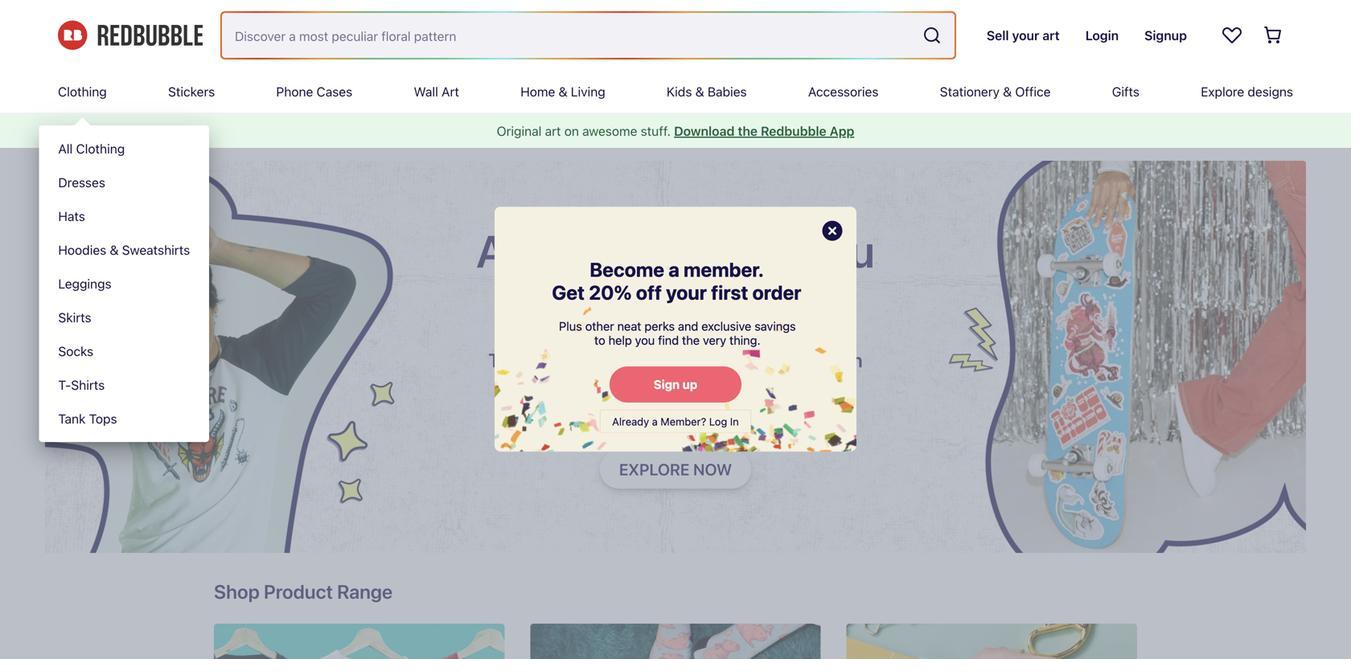Task type: vqa. For each thing, say whether or not it's contained in the screenshot.
Prints related to Photographic
no



Task type: locate. For each thing, give the bounding box(es) containing it.
&
[[559, 84, 568, 99], [696, 84, 705, 99], [1003, 84, 1012, 99], [110, 243, 119, 258]]

menu containing all clothing
[[39, 126, 209, 443]]

socks
[[58, 344, 93, 359]]

explore designs
[[1201, 84, 1294, 99]]

all clothing
[[58, 141, 125, 156]]

on right 'art' in the left top of the page
[[565, 124, 579, 139]]

home
[[521, 84, 555, 99]]

1 vertical spatial on
[[841, 349, 863, 372]]

1 horizontal spatial on
[[841, 349, 863, 372]]

redbubble logo image
[[58, 21, 203, 50]]

sold
[[674, 375, 713, 397]]

shop
[[214, 581, 260, 603]]

None field
[[222, 13, 955, 58]]

stuff.
[[641, 124, 671, 139]]

menu bar containing clothing
[[39, 71, 1294, 443]]

for
[[738, 224, 792, 278]]

hoodies & sweatshirts link
[[39, 233, 209, 267]]

hats
[[58, 209, 85, 224]]

accessories
[[809, 84, 879, 99]]

hats link
[[39, 200, 209, 233]]

explore designs link
[[1201, 71, 1294, 113]]

designs right explore
[[1248, 84, 1294, 99]]

on right printed
[[841, 349, 863, 372]]

wall art
[[414, 84, 459, 99]]

kids
[[667, 84, 692, 99]]

0 horizontal spatial designs
[[653, 349, 722, 372]]

0 vertical spatial designs
[[1248, 84, 1294, 99]]

menu bar
[[39, 71, 1294, 443]]

clothing up all clothing
[[58, 84, 107, 99]]

shop product range
[[214, 581, 393, 603]]

anything.
[[589, 375, 670, 397]]

phone cases
[[276, 84, 353, 99]]

stationery
[[940, 84, 1000, 99]]

& left living
[[559, 84, 568, 99]]

living
[[571, 84, 606, 99]]

& left office
[[1003, 84, 1012, 99]]

babies
[[708, 84, 747, 99]]

tank
[[58, 412, 86, 427]]

1 vertical spatial designs
[[653, 349, 722, 372]]

1 horizontal spatial designs
[[1248, 84, 1294, 99]]

designs
[[1248, 84, 1294, 99], [653, 349, 722, 372]]

clothing
[[58, 84, 107, 99], [76, 141, 125, 156]]

dresses link
[[39, 166, 209, 200]]

clothing right all
[[76, 141, 125, 156]]

original art on awesome stuff. download the redbubble app
[[497, 124, 855, 139]]

& for kids
[[696, 84, 705, 99]]

accessories link
[[809, 71, 879, 113]]

phone cases link
[[276, 71, 353, 113]]

leggings link
[[39, 267, 209, 301]]

& inside menu
[[110, 243, 119, 258]]

menu item
[[39, 71, 209, 443]]

you
[[802, 224, 875, 278]]

on
[[565, 124, 579, 139], [841, 349, 863, 372]]

all clothing link
[[39, 132, 209, 166]]

art
[[545, 124, 561, 139]]

kids & babies link
[[667, 71, 747, 113]]

& right the hoodies at the top of the page
[[110, 243, 119, 258]]

of
[[590, 349, 608, 372]]

tank tops link
[[39, 402, 209, 436]]

hoodies
[[58, 243, 106, 258]]

0 vertical spatial on
[[565, 124, 579, 139]]

home & living
[[521, 84, 606, 99]]

office
[[1016, 84, 1051, 99]]

1 vertical spatial clothing
[[76, 141, 125, 156]]

menu item containing clothing
[[39, 71, 209, 443]]

& right kids at the top
[[696, 84, 705, 99]]

menu
[[39, 126, 209, 443]]

artists.
[[646, 401, 706, 423]]

app
[[830, 124, 855, 139]]

the
[[738, 124, 758, 139]]

designs up sold
[[653, 349, 722, 372]]



Task type: describe. For each thing, give the bounding box(es) containing it.
menu inside 'menu bar'
[[39, 126, 209, 443]]

just
[[498, 375, 530, 397]]

gifts link
[[1113, 71, 1140, 113]]

by
[[717, 375, 739, 397]]

independent
[[743, 375, 854, 397]]

artist-made, for you to love
[[476, 224, 875, 329]]

modal overlay box frame element
[[495, 207, 857, 452]]

sweatshirts
[[122, 243, 190, 258]]

wall art link
[[414, 71, 459, 113]]

stickers link
[[168, 71, 215, 113]]

stationery & office link
[[940, 71, 1051, 113]]

new
[[612, 349, 649, 372]]

tops
[[89, 412, 117, 427]]

t-shirts link
[[39, 368, 209, 402]]

all
[[58, 141, 73, 156]]

download the redbubble app link
[[674, 124, 855, 139]]

kids & babies
[[667, 84, 747, 99]]

0 vertical spatial clothing
[[58, 84, 107, 99]]

on inside thousands of new designs daily, printed on just about anything. sold by independent artists.
[[841, 349, 863, 372]]

t-shirts
[[58, 378, 105, 393]]

explore
[[1201, 84, 1245, 99]]

clothing inside menu
[[76, 141, 125, 156]]

product
[[264, 581, 333, 603]]

love
[[660, 276, 742, 329]]

awesome
[[583, 124, 638, 139]]

cases
[[317, 84, 353, 99]]

about
[[534, 375, 585, 397]]

socks link
[[39, 335, 209, 368]]

thousands of new designs daily, printed on just about anything. sold by independent artists.
[[489, 349, 863, 423]]

download
[[674, 124, 735, 139]]

skirts link
[[39, 301, 209, 335]]

art
[[442, 84, 459, 99]]

leggings
[[58, 276, 112, 292]]

stationery & office
[[940, 84, 1051, 99]]

to
[[610, 276, 650, 329]]

tank tops
[[58, 412, 117, 427]]

0 horizontal spatial on
[[565, 124, 579, 139]]

wall
[[414, 84, 438, 99]]

& for stationery
[[1003, 84, 1012, 99]]

stickers
[[168, 84, 215, 99]]

hoodies & sweatshirts
[[58, 243, 190, 258]]

artist-
[[476, 224, 607, 278]]

t-
[[58, 378, 71, 393]]

made,
[[607, 224, 729, 278]]

& for home
[[559, 84, 568, 99]]

Search term search field
[[222, 13, 916, 58]]

skirts
[[58, 310, 91, 325]]

shirts
[[71, 378, 105, 393]]

designs inside thousands of new designs daily, printed on just about anything. sold by independent artists.
[[653, 349, 722, 372]]

thousands
[[489, 349, 586, 372]]

phone
[[276, 84, 313, 99]]

gifts
[[1113, 84, 1140, 99]]

dresses
[[58, 175, 105, 190]]

daily,
[[726, 349, 770, 372]]

redbubble
[[761, 124, 827, 139]]

original
[[497, 124, 542, 139]]

range
[[337, 581, 393, 603]]

printed
[[774, 349, 837, 372]]

clothing link
[[58, 71, 107, 113]]

home & living link
[[521, 71, 606, 113]]

& for hoodies
[[110, 243, 119, 258]]



